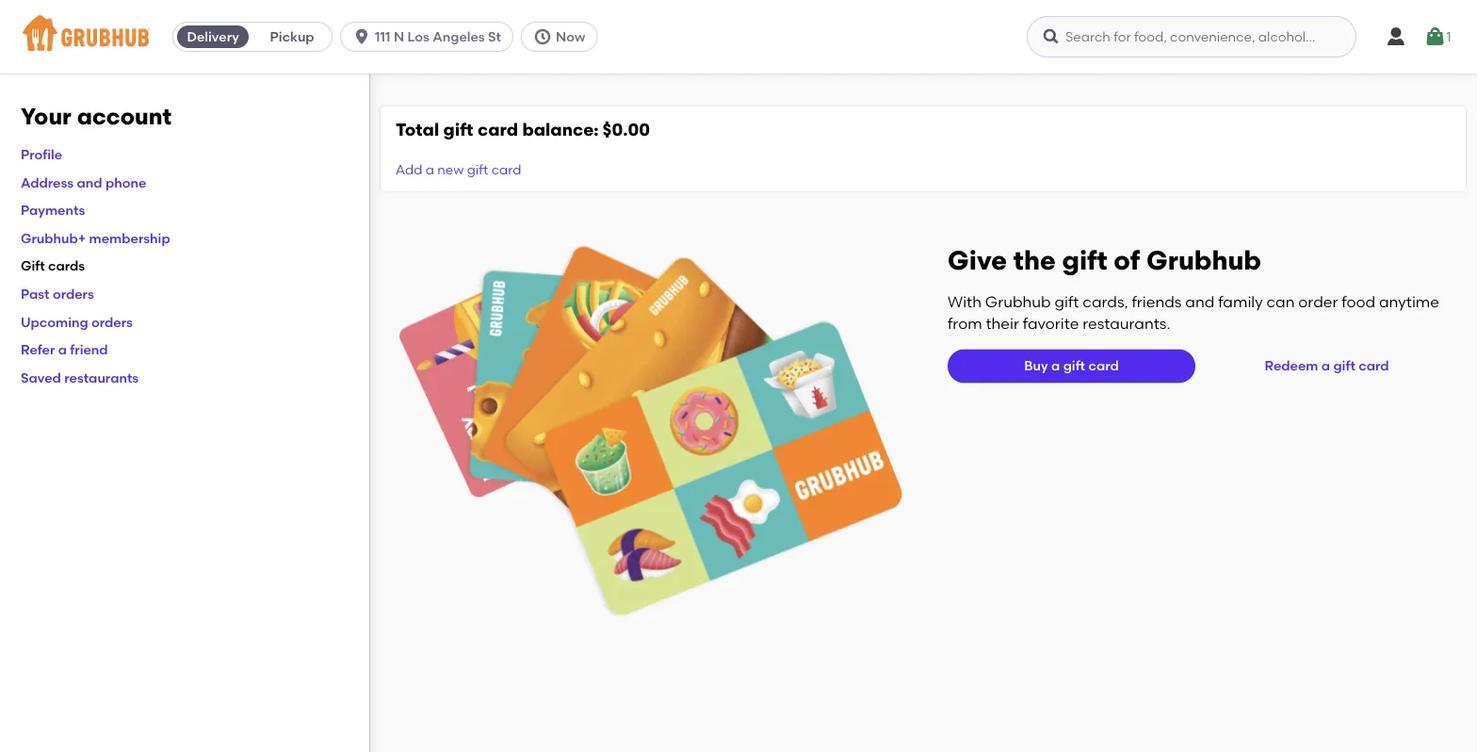 Task type: locate. For each thing, give the bounding box(es) containing it.
gift for give the gift of grubhub
[[1063, 244, 1108, 276]]

a right "refer"
[[58, 342, 67, 358]]

payments
[[21, 202, 85, 218]]

n
[[394, 29, 404, 45]]

0 vertical spatial orders
[[53, 286, 94, 302]]

gift
[[21, 258, 45, 274]]

orders for past orders
[[53, 286, 94, 302]]

a left new
[[426, 162, 434, 178]]

add a new gift card
[[396, 162, 522, 178]]

1 vertical spatial grubhub
[[986, 293, 1052, 311]]

grubhub up their
[[986, 293, 1052, 311]]

pickup
[[270, 29, 314, 45]]

and left phone
[[77, 174, 102, 190]]

svg image for now
[[533, 27, 552, 46]]

svg image for 111 n los angeles st
[[353, 27, 371, 46]]

can
[[1267, 293, 1295, 311]]

membership
[[89, 230, 170, 246]]

gift card image
[[400, 244, 903, 619]]

gift
[[444, 119, 474, 140], [467, 162, 488, 178], [1063, 244, 1108, 276], [1055, 293, 1080, 311], [1064, 358, 1086, 374], [1334, 358, 1356, 374]]

and
[[77, 174, 102, 190], [1186, 293, 1215, 311]]

card down the total gift card balance: $0.00
[[492, 162, 522, 178]]

card
[[478, 119, 518, 140], [492, 162, 522, 178], [1089, 358, 1119, 374], [1359, 358, 1390, 374]]

orders
[[53, 286, 94, 302], [91, 314, 133, 330]]

grubhub+ membership link
[[21, 230, 170, 246]]

1 vertical spatial and
[[1186, 293, 1215, 311]]

saved
[[21, 369, 61, 385]]

with grubhub gift cards, friends and family can order food anytime from their favorite restaurants.
[[948, 293, 1440, 332]]

0 vertical spatial grubhub
[[1147, 244, 1262, 276]]

upcoming orders
[[21, 314, 133, 330]]

a for redeem
[[1322, 358, 1331, 374]]

your account
[[21, 103, 172, 130]]

a
[[426, 162, 434, 178], [58, 342, 67, 358], [1052, 358, 1061, 374], [1322, 358, 1331, 374]]

gift right buy
[[1064, 358, 1086, 374]]

anytime
[[1380, 293, 1440, 311]]

gift inside with grubhub gift cards, friends and family can order food anytime from their favorite restaurants.
[[1055, 293, 1080, 311]]

order
[[1299, 293, 1339, 311]]

1 vertical spatial orders
[[91, 314, 133, 330]]

a right redeem
[[1322, 358, 1331, 374]]

grubhub
[[1147, 244, 1262, 276], [986, 293, 1052, 311]]

a right buy
[[1052, 358, 1061, 374]]

now
[[556, 29, 586, 45]]

1
[[1447, 29, 1452, 45]]

a for add
[[426, 162, 434, 178]]

card down food
[[1359, 358, 1390, 374]]

gift cards link
[[21, 258, 85, 274]]

svg image
[[1425, 25, 1447, 48], [353, 27, 371, 46], [533, 27, 552, 46], [1042, 27, 1061, 46]]

svg image inside 111 n los angeles st button
[[353, 27, 371, 46]]

111 n los angeles st button
[[340, 22, 521, 52]]

a inside button
[[1322, 358, 1331, 374]]

gift inside button
[[1334, 358, 1356, 374]]

gift cards
[[21, 258, 85, 274]]

buy
[[1025, 358, 1049, 374]]

favorite
[[1023, 314, 1080, 332]]

orders up friend
[[91, 314, 133, 330]]

cards
[[48, 258, 85, 274]]

balance:
[[523, 119, 599, 140]]

angeles
[[433, 29, 485, 45]]

friend
[[70, 342, 108, 358]]

0 horizontal spatial and
[[77, 174, 102, 190]]

gift up favorite
[[1055, 293, 1080, 311]]

gift left of
[[1063, 244, 1108, 276]]

$0.00
[[603, 119, 651, 140]]

buy a gift card link
[[948, 349, 1196, 383]]

0 vertical spatial and
[[77, 174, 102, 190]]

give
[[948, 244, 1008, 276]]

refer a friend link
[[21, 342, 108, 358]]

a for refer
[[58, 342, 67, 358]]

total
[[396, 119, 439, 140]]

1 horizontal spatial and
[[1186, 293, 1215, 311]]

1 horizontal spatial grubhub
[[1147, 244, 1262, 276]]

svg image inside the now button
[[533, 27, 552, 46]]

a for buy
[[1052, 358, 1061, 374]]

svg image inside 1 button
[[1425, 25, 1447, 48]]

upcoming
[[21, 314, 88, 330]]

orders up upcoming orders link
[[53, 286, 94, 302]]

gift for with grubhub gift cards, friends and family can order food anytime from their favorite restaurants.
[[1055, 293, 1080, 311]]

family
[[1219, 293, 1264, 311]]

grubhub up with grubhub gift cards, friends and family can order food anytime from their favorite restaurants.
[[1147, 244, 1262, 276]]

gift right redeem
[[1334, 358, 1356, 374]]

and left family
[[1186, 293, 1215, 311]]

and inside with grubhub gift cards, friends and family can order food anytime from their favorite restaurants.
[[1186, 293, 1215, 311]]

0 horizontal spatial grubhub
[[986, 293, 1052, 311]]

refer
[[21, 342, 55, 358]]



Task type: describe. For each thing, give the bounding box(es) containing it.
account
[[77, 103, 172, 130]]

card up add a new gift card
[[478, 119, 518, 140]]

gift for redeem a gift card
[[1334, 358, 1356, 374]]

gift up add a new gift card
[[444, 119, 474, 140]]

past
[[21, 286, 50, 302]]

profile link
[[21, 146, 62, 162]]

new
[[438, 162, 464, 178]]

111
[[375, 29, 391, 45]]

redeem
[[1265, 358, 1319, 374]]

address and phone link
[[21, 174, 146, 190]]

total gift card balance: $0.00
[[396, 119, 651, 140]]

buy a gift card
[[1025, 358, 1119, 374]]

svg image
[[1386, 25, 1408, 48]]

now button
[[521, 22, 605, 52]]

111 n los angeles st
[[375, 29, 501, 45]]

gift right new
[[467, 162, 488, 178]]

redeem a gift card
[[1265, 358, 1390, 374]]

pickup button
[[253, 22, 332, 52]]

1 button
[[1425, 20, 1452, 54]]

main navigation navigation
[[0, 0, 1478, 74]]

svg image for 1
[[1425, 25, 1447, 48]]

saved restaurants
[[21, 369, 139, 385]]

past orders
[[21, 286, 94, 302]]

address and phone
[[21, 174, 146, 190]]

profile
[[21, 146, 62, 162]]

delivery button
[[174, 22, 253, 52]]

of
[[1114, 244, 1141, 276]]

delivery
[[187, 29, 239, 45]]

grubhub+ membership
[[21, 230, 170, 246]]

upcoming orders link
[[21, 314, 133, 330]]

their
[[986, 314, 1020, 332]]

Search for food, convenience, alcohol... search field
[[1027, 16, 1357, 57]]

refer a friend
[[21, 342, 108, 358]]

redeem a gift card button
[[1258, 349, 1397, 383]]

grubhub+
[[21, 230, 86, 246]]

phone
[[105, 174, 146, 190]]

past orders link
[[21, 286, 94, 302]]

give the gift of grubhub
[[948, 244, 1262, 276]]

card down restaurants.
[[1089, 358, 1119, 374]]

st
[[488, 29, 501, 45]]

gift for buy a gift card
[[1064, 358, 1086, 374]]

grubhub inside with grubhub gift cards, friends and family can order food anytime from their favorite restaurants.
[[986, 293, 1052, 311]]

food
[[1342, 293, 1376, 311]]

from
[[948, 314, 983, 332]]

the
[[1014, 244, 1056, 276]]

restaurants.
[[1083, 314, 1171, 332]]

orders for upcoming orders
[[91, 314, 133, 330]]

payments link
[[21, 202, 85, 218]]

card inside button
[[1359, 358, 1390, 374]]

with
[[948, 293, 982, 311]]

restaurants
[[64, 369, 139, 385]]

your
[[21, 103, 71, 130]]

saved restaurants link
[[21, 369, 139, 385]]

address
[[21, 174, 74, 190]]

los
[[408, 29, 430, 45]]

cards,
[[1083, 293, 1129, 311]]

add
[[396, 162, 423, 178]]

friends
[[1132, 293, 1182, 311]]



Task type: vqa. For each thing, say whether or not it's contained in the screenshot.
Gift
yes



